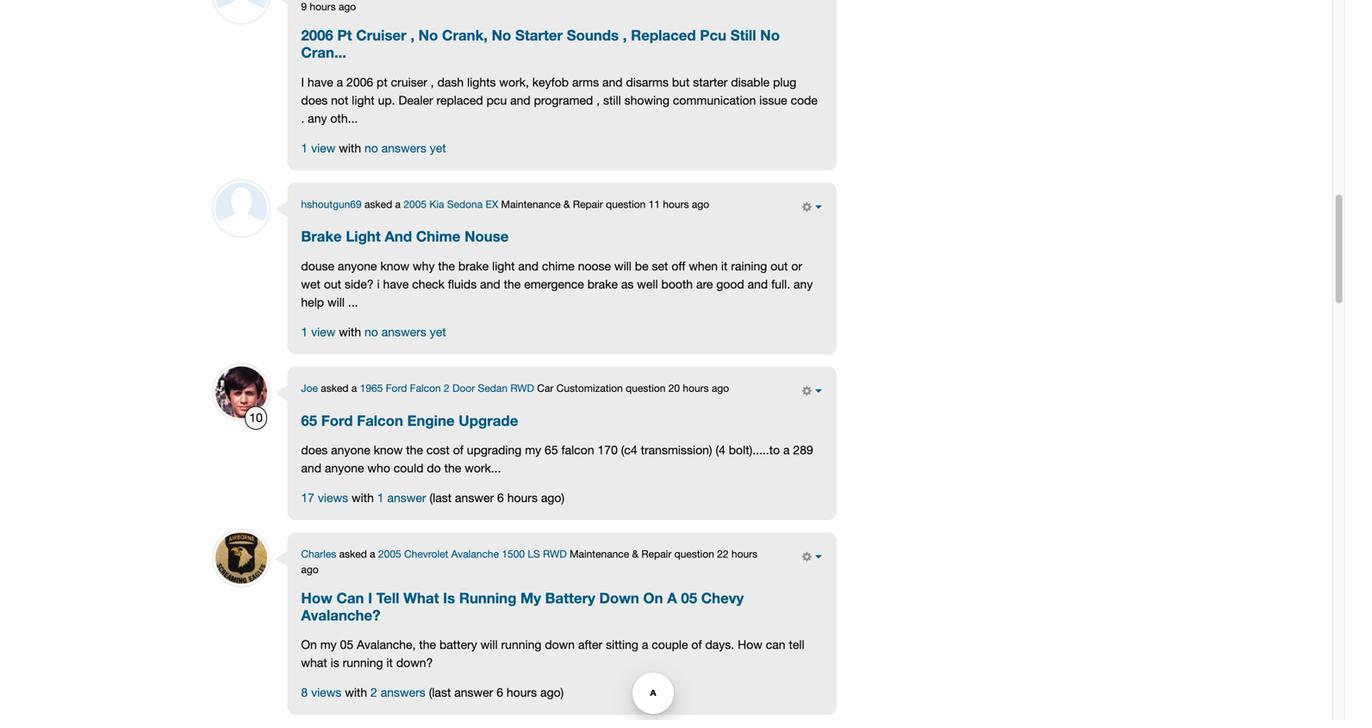 Task type: locate. For each thing, give the bounding box(es) containing it.
2 vertical spatial ago
[[301, 564, 319, 576]]

0 horizontal spatial 2005
[[378, 548, 401, 560]]

a
[[337, 75, 343, 89], [395, 198, 401, 210], [352, 382, 357, 394], [783, 443, 790, 457], [370, 548, 375, 560], [642, 638, 648, 652]]

any right .
[[308, 111, 327, 125]]

avalanche?
[[301, 607, 380, 624]]

a left 289
[[783, 443, 790, 457]]

is
[[443, 589, 455, 607]]

1 vertical spatial 2006
[[346, 75, 373, 89]]

light
[[346, 228, 381, 245]]

light left up.
[[352, 93, 375, 107]]

no answers yet link down check
[[365, 325, 446, 339]]

brake light and chime nouse link
[[301, 228, 509, 245]]

does up 17 at the bottom of the page
[[301, 443, 328, 457]]

1 vertical spatial 1 view with no answers yet
[[301, 325, 446, 339]]

0 vertical spatial any
[[308, 111, 327, 125]]

0 horizontal spatial brake
[[458, 259, 489, 273]]

does inside the i have a 2006 pt cruiser ,  dash lights work, keyfob arms and disarms but starter  disable plug does not light up. dealer replaced pcu and programed , still  showing communication issue code . any oth...
[[301, 93, 328, 107]]

will left ...
[[327, 295, 345, 309]]

0 vertical spatial my
[[525, 443, 541, 457]]

i inside the i have a 2006 pt cruiser ,  dash lights work, keyfob arms and disarms but starter  disable plug does not light up. dealer replaced pcu and programed , still  showing communication issue code . any oth...
[[301, 75, 304, 89]]

ago down "charles"
[[301, 564, 319, 576]]

question
[[606, 198, 646, 210], [626, 382, 666, 394], [675, 548, 714, 560]]

1 vertical spatial of
[[692, 638, 702, 652]]

views
[[318, 491, 348, 505], [311, 686, 342, 700]]

0 horizontal spatial falcon
[[357, 412, 403, 429]]

17
[[301, 491, 315, 505]]

answer
[[387, 491, 426, 505], [455, 491, 494, 505], [454, 686, 493, 700]]

0 horizontal spatial on
[[301, 638, 317, 652]]

repair inside maintenance & repair             question             22 hours ago
[[642, 548, 672, 560]]

1 horizontal spatial on
[[643, 589, 663, 607]]

0 vertical spatial out
[[771, 259, 788, 273]]

0 vertical spatial 65
[[301, 412, 317, 429]]

1 no answers yet link from the top
[[365, 141, 446, 155]]

05 down avalanche?
[[340, 638, 353, 652]]

(last for what
[[429, 686, 451, 700]]

0 vertical spatial 2006
[[301, 26, 333, 44]]

2 vertical spatial question
[[675, 548, 714, 560]]

answer down battery
[[454, 686, 493, 700]]

1 vertical spatial 1
[[301, 325, 308, 339]]

and up the still
[[602, 75, 623, 89]]

how inside on my 05 avalanche, the battery will running down after sitting a couple of  days. how can tell what is running it down?
[[738, 638, 763, 652]]

, right sounds
[[623, 26, 627, 44]]

rwd right ls
[[543, 548, 567, 560]]

hours inside maintenance & repair             question             22 hours ago
[[732, 548, 758, 560]]

no answers yet link for cruiser
[[365, 141, 446, 155]]

out
[[771, 259, 788, 273], [324, 277, 341, 291]]

falcon
[[410, 382, 441, 394], [357, 412, 403, 429]]

of inside on my 05 avalanche, the battery will running down after sitting a couple of  days. how can tell what is running it down?
[[692, 638, 702, 652]]

05 right the a
[[681, 589, 697, 607]]

on my 05 avalanche, the battery will running down after sitting a couple of  days. how can tell what is running it down?
[[301, 638, 805, 670]]

brake down noose
[[588, 277, 618, 291]]

2 vertical spatial asked
[[339, 548, 367, 560]]

and up 17 at the bottom of the page
[[301, 461, 321, 475]]

0 vertical spatial (last
[[430, 491, 452, 505]]

kia
[[430, 198, 444, 210]]

ago) for upgrade
[[541, 491, 565, 505]]

1 vertical spatial 6
[[497, 686, 503, 700]]

rwd left car
[[511, 382, 534, 394]]

0 vertical spatial views
[[318, 491, 348, 505]]

pt
[[377, 75, 388, 89]]

i inside 'how can i tell what is running my battery down on a 05 chevy avalanche?'
[[368, 589, 372, 607]]

1 view with no answers yet down ...
[[301, 325, 446, 339]]

1 horizontal spatial 05
[[681, 589, 697, 607]]

it down avalanche, at left
[[386, 656, 393, 670]]

0 horizontal spatial any
[[308, 111, 327, 125]]

2006 pt cruiser , no crank, no starter sounds  , replaced pcu still no cran... link
[[301, 26, 823, 61]]

does up .
[[301, 93, 328, 107]]

, right cruiser
[[411, 26, 415, 44]]

asked right joe link
[[321, 382, 349, 394]]

view for 2006 pt cruiser , no crank, no starter sounds  , replaced pcu still no cran...
[[311, 141, 336, 155]]

1 vertical spatial have
[[383, 277, 409, 291]]

17 views with 1 answer (last answer 6 hours ago)
[[301, 491, 565, 505]]

2005 chevrolet avalanche 1500 ls rwd link
[[378, 548, 567, 560]]

and left chime at the left top of page
[[518, 259, 539, 273]]

answers
[[382, 141, 426, 155], [382, 325, 426, 339], [381, 686, 426, 700]]

0 vertical spatial have
[[308, 75, 333, 89]]

how up avalanche?
[[301, 589, 332, 607]]

2005 for tell
[[378, 548, 401, 560]]

0 horizontal spatial light
[[352, 93, 375, 107]]

1 vertical spatial light
[[492, 259, 515, 273]]

6 down work...
[[497, 491, 504, 505]]

have inside douse anyone know why the brake light and chime noose will be set off when it  raining out or wet out side? i have check fluids and the emergence brake as  well booth are good and full. any help will ...
[[383, 277, 409, 291]]

1 vertical spatial know
[[374, 443, 403, 457]]

asked for light
[[365, 198, 392, 210]]

0 vertical spatial answers
[[382, 141, 426, 155]]

question inside maintenance & repair             question             22 hours ago
[[675, 548, 714, 560]]

chime
[[542, 259, 575, 273]]

a up and
[[395, 198, 401, 210]]

, left dash at the top of page
[[431, 75, 434, 89]]

2 does from the top
[[301, 443, 328, 457]]

1 horizontal spatial falcon
[[410, 382, 441, 394]]

1 vertical spatial my
[[320, 638, 337, 652]]

have up not
[[308, 75, 333, 89]]

how
[[301, 589, 332, 607], [738, 638, 763, 652]]

a
[[667, 589, 677, 607]]

on up what
[[301, 638, 317, 652]]

1 horizontal spatial 2005
[[404, 198, 427, 210]]

ago) down does anyone know the cost of upgrading my 65 falcon 170 (c4 transmission) (4  bolt).....to a 289 and anyone who could do the work...
[[541, 491, 565, 505]]

a left chevrolet on the bottom left of page
[[370, 548, 375, 560]]

2 yet from the top
[[430, 325, 446, 339]]

no answers yet link
[[365, 141, 446, 155], [365, 325, 446, 339]]

communication
[[673, 93, 756, 107]]

1 horizontal spatial i
[[368, 589, 372, 607]]

1 horizontal spatial it
[[721, 259, 728, 273]]

0 vertical spatial yet
[[430, 141, 446, 155]]

0 horizontal spatial have
[[308, 75, 333, 89]]

know up who
[[374, 443, 403, 457]]

1 vertical spatial out
[[324, 277, 341, 291]]

1 yet from the top
[[430, 141, 446, 155]]

a left 1965
[[352, 382, 357, 394]]

up.
[[378, 93, 395, 107]]

still
[[603, 93, 621, 107]]

lights
[[467, 75, 496, 89]]

full.
[[771, 277, 790, 291]]

1 view with no answers yet for cruiser
[[301, 141, 446, 155]]

anyone
[[338, 259, 377, 273], [331, 443, 370, 457], [325, 461, 364, 475]]

2005 left chevrolet on the bottom left of page
[[378, 548, 401, 560]]

views right 8 at the left bottom of page
[[311, 686, 342, 700]]

chevy
[[701, 589, 744, 607]]

falcon up engine
[[410, 382, 441, 394]]

2 vertical spatial anyone
[[325, 461, 364, 475]]

view down help
[[311, 325, 336, 339]]

0 vertical spatial on
[[643, 589, 663, 607]]

days.
[[705, 638, 734, 652]]

ago right the 11
[[692, 198, 709, 210]]

no left crank,
[[419, 26, 438, 44]]

emergence
[[524, 277, 584, 291]]

after
[[578, 638, 603, 652]]

1 horizontal spatial my
[[525, 443, 541, 457]]

light
[[352, 93, 375, 107], [492, 259, 515, 273]]

falcon down 1965
[[357, 412, 403, 429]]

1 view link
[[301, 141, 336, 155], [301, 325, 336, 339]]

ago right 20
[[712, 382, 729, 394]]

views for how can i tell what is running my battery down on a 05 chevy avalanche?
[[311, 686, 342, 700]]

0 horizontal spatial will
[[327, 295, 345, 309]]

0 vertical spatial i
[[301, 75, 304, 89]]

2 1 view with no answers yet from the top
[[301, 325, 446, 339]]

joe
[[301, 382, 318, 394]]

1 view with no answers yet down 'oth...'
[[301, 141, 446, 155]]

& up the down
[[632, 548, 639, 560]]

65 down joe
[[301, 412, 317, 429]]

i left tell
[[368, 589, 372, 607]]

my up is
[[320, 638, 337, 652]]

2 view from the top
[[311, 325, 336, 339]]

0 vertical spatial 6
[[497, 491, 504, 505]]

6 down on my 05 avalanche, the battery will running down after sitting a couple of  days. how can tell what is running it down? on the bottom of page
[[497, 686, 503, 700]]

1 vertical spatial views
[[311, 686, 342, 700]]

wet
[[301, 277, 321, 291]]

no
[[365, 141, 378, 155], [365, 325, 378, 339]]

2 no answers yet link from the top
[[365, 325, 446, 339]]

yet down check
[[430, 325, 446, 339]]

light inside the i have a 2006 pt cruiser ,  dash lights work, keyfob arms and disarms but starter  disable plug does not light up. dealer replaced pcu and programed , still  showing communication issue code . any oth...
[[352, 93, 375, 107]]

plug
[[773, 75, 797, 89]]

no for and
[[365, 325, 378, 339]]

1 1 view with no answers yet from the top
[[301, 141, 446, 155]]

view for brake light and chime nouse
[[311, 325, 336, 339]]

8 views link
[[301, 686, 342, 700]]

and
[[602, 75, 623, 89], [510, 93, 531, 107], [518, 259, 539, 273], [480, 277, 500, 291], [748, 277, 768, 291], [301, 461, 321, 475]]

1 vertical spatial 1 view link
[[301, 325, 336, 339]]

1 vertical spatial question
[[626, 382, 666, 394]]

upgrading
[[467, 443, 522, 457]]

a for i have a 2006 pt cruiser ,  dash lights work, keyfob arms and disarms but starter  disable plug does not light up. dealer replaced pcu and programed , still  showing communication issue code . any oth...
[[337, 75, 343, 89]]

answers down check
[[382, 325, 426, 339]]

1 horizontal spatial of
[[692, 638, 702, 652]]

1 vertical spatial ago)
[[540, 686, 564, 700]]

maintenance right ex
[[501, 198, 561, 210]]

1 1 view link from the top
[[301, 141, 336, 155]]

6
[[497, 491, 504, 505], [497, 686, 503, 700]]

1 horizontal spatial ford
[[386, 382, 407, 394]]

i up .
[[301, 75, 304, 89]]

1 down .
[[301, 141, 308, 155]]

&
[[564, 198, 570, 210], [632, 548, 639, 560]]

work...
[[465, 461, 501, 475]]

2006
[[301, 26, 333, 44], [346, 75, 373, 89]]

2006 inside the i have a 2006 pt cruiser ,  dash lights work, keyfob arms and disarms but starter  disable plug does not light up. dealer replaced pcu and programed , still  showing communication issue code . any oth...
[[346, 75, 373, 89]]

1 vertical spatial it
[[386, 656, 393, 670]]

hours right 22
[[732, 548, 758, 560]]

the right why
[[438, 259, 455, 273]]

answer down work...
[[455, 491, 494, 505]]

0 vertical spatial how
[[301, 589, 332, 607]]

1500
[[502, 548, 525, 560]]

1 horizontal spatial no
[[492, 26, 511, 44]]

it up good
[[721, 259, 728, 273]]

of right cost at the left bottom of page
[[453, 443, 464, 457]]

know left why
[[380, 259, 410, 273]]

yet
[[430, 141, 446, 155], [430, 325, 446, 339]]

down
[[545, 638, 575, 652]]

anyone inside douse anyone know why the brake light and chime noose will be set off when it  raining out or wet out side? i have check fluids and the emergence brake as  well booth are good and full. any help will ...
[[338, 259, 377, 273]]

running right is
[[343, 656, 383, 670]]

know for and
[[380, 259, 410, 273]]

no right crank,
[[492, 26, 511, 44]]

maintenance up the down
[[570, 548, 629, 560]]

& inside maintenance & repair             question             22 hours ago
[[632, 548, 639, 560]]

1 ago) from the top
[[541, 491, 565, 505]]

2 left door
[[444, 382, 450, 394]]

how left 'can'
[[738, 638, 763, 652]]

and down "raining"
[[748, 277, 768, 291]]

1 horizontal spatial &
[[632, 548, 639, 560]]

2 vertical spatial will
[[481, 638, 498, 652]]

1 horizontal spatial brake
[[588, 277, 618, 291]]

1 vertical spatial maintenance
[[570, 548, 629, 560]]

no down up.
[[365, 141, 378, 155]]

1 horizontal spatial any
[[794, 277, 813, 291]]

1 horizontal spatial running
[[501, 638, 542, 652]]

6 for upgrade
[[497, 491, 504, 505]]

anyone left who
[[325, 461, 364, 475]]

1 vertical spatial 2005
[[378, 548, 401, 560]]

oth...
[[330, 111, 358, 125]]

the
[[438, 259, 455, 273], [504, 277, 521, 291], [406, 443, 423, 457], [444, 461, 461, 475], [419, 638, 436, 652]]

the up the down?
[[419, 638, 436, 652]]

repair
[[573, 198, 603, 210], [642, 548, 672, 560]]

1 vertical spatial no answers yet link
[[365, 325, 446, 339]]

1 vertical spatial does
[[301, 443, 328, 457]]

1 down help
[[301, 325, 308, 339]]

anyone up who
[[331, 443, 370, 457]]

a right sitting
[[642, 638, 648, 652]]

1 vertical spatial &
[[632, 548, 639, 560]]

1 view from the top
[[311, 141, 336, 155]]

1 does from the top
[[301, 93, 328, 107]]

or
[[791, 259, 802, 273]]

0 vertical spatial it
[[721, 259, 728, 273]]

05 inside 'how can i tell what is running my battery down on a 05 chevy avalanche?'
[[681, 589, 697, 607]]

1 horizontal spatial out
[[771, 259, 788, 273]]

1 horizontal spatial repair
[[642, 548, 672, 560]]

out right wet
[[324, 277, 341, 291]]

1 no from the top
[[365, 141, 378, 155]]

65 left "falcon" on the left bottom
[[545, 443, 558, 457]]

ago) for what
[[540, 686, 564, 700]]

1 vertical spatial running
[[343, 656, 383, 670]]

question left 20
[[626, 382, 666, 394]]

2 horizontal spatial no
[[760, 26, 780, 44]]

light down nouse at the top left of page
[[492, 259, 515, 273]]

0 horizontal spatial my
[[320, 638, 337, 652]]

noose
[[578, 259, 611, 273]]

asked right "charles"
[[339, 548, 367, 560]]

2005 left kia
[[404, 198, 427, 210]]

2 1 view link from the top
[[301, 325, 336, 339]]

answer for what
[[454, 686, 493, 700]]

does
[[301, 93, 328, 107], [301, 443, 328, 457]]

(last down "do" at the bottom
[[430, 491, 452, 505]]

raining
[[731, 259, 767, 273]]

starter
[[693, 75, 728, 89]]

1 vertical spatial 65
[[545, 443, 558, 457]]

yet down the 'replaced'
[[430, 141, 446, 155]]

hours
[[663, 198, 689, 210], [683, 382, 709, 394], [507, 491, 538, 505], [732, 548, 758, 560], [507, 686, 537, 700]]

8 views with 2 answers (last answer 6 hours ago)
[[301, 686, 564, 700]]

a inside the i have a 2006 pt cruiser ,  dash lights work, keyfob arms and disarms but starter  disable plug does not light up. dealer replaced pcu and programed , still  showing communication issue code . any oth...
[[337, 75, 343, 89]]

1 horizontal spatial 65
[[545, 443, 558, 457]]

asked up 'light' on the left top
[[365, 198, 392, 210]]

pcu
[[487, 93, 507, 107]]

1 horizontal spatial light
[[492, 259, 515, 273]]

0 vertical spatial ford
[[386, 382, 407, 394]]

charles link
[[301, 548, 336, 560]]

1 view link for 2006 pt cruiser , no crank, no starter sounds  , replaced pcu still no cran...
[[301, 141, 336, 155]]

1 view link down help
[[301, 325, 336, 339]]

any down or
[[794, 277, 813, 291]]

0 horizontal spatial of
[[453, 443, 464, 457]]

know inside does anyone know the cost of upgrading my 65 falcon 170 (c4 transmission) (4  bolt).....to a 289 and anyone who could do the work...
[[374, 443, 403, 457]]

no down i
[[365, 325, 378, 339]]

off
[[672, 259, 686, 273]]

avalanche,
[[357, 638, 416, 652]]

(last down the down?
[[429, 686, 451, 700]]

a inside on my 05 avalanche, the battery will running down after sitting a couple of  days. how can tell what is running it down?
[[642, 638, 648, 652]]

1 horizontal spatial maintenance
[[570, 548, 629, 560]]

6 for what
[[497, 686, 503, 700]]

0 vertical spatial light
[[352, 93, 375, 107]]

maintenance inside maintenance & repair             question             22 hours ago
[[570, 548, 629, 560]]

no right still
[[760, 26, 780, 44]]

repair up noose
[[573, 198, 603, 210]]

cost
[[426, 443, 450, 457]]

2 no from the top
[[365, 325, 378, 339]]

and down work,
[[510, 93, 531, 107]]

out left or
[[771, 259, 788, 273]]

1 vertical spatial ago
[[712, 382, 729, 394]]

1 answer link
[[377, 491, 426, 505]]

chime
[[416, 228, 461, 245]]

0 horizontal spatial rwd
[[511, 382, 534, 394]]

nouse
[[465, 228, 509, 245]]

0 vertical spatial 2005
[[404, 198, 427, 210]]

check
[[412, 277, 445, 291]]

1 vertical spatial on
[[301, 638, 317, 652]]

my
[[521, 589, 541, 607]]

1 horizontal spatial 2006
[[346, 75, 373, 89]]

no answers yet link for and
[[365, 325, 446, 339]]

1 vertical spatial how
[[738, 638, 763, 652]]

0 horizontal spatial out
[[324, 277, 341, 291]]

0 vertical spatial anyone
[[338, 259, 377, 273]]

asked for ford
[[321, 382, 349, 394]]

0 vertical spatial asked
[[365, 198, 392, 210]]

ago) down on my 05 avalanche, the battery will running down after sitting a couple of  days. how can tell what is running it down? on the bottom of page
[[540, 686, 564, 700]]

2 ago) from the top
[[540, 686, 564, 700]]

11
[[649, 198, 660, 210]]

17 views link
[[301, 491, 348, 505]]

starter
[[515, 26, 563, 44]]

anyone for light
[[338, 259, 377, 273]]

1 vertical spatial repair
[[642, 548, 672, 560]]

0 vertical spatial question
[[606, 198, 646, 210]]

transmission)
[[641, 443, 712, 457]]

view
[[311, 141, 336, 155], [311, 325, 336, 339]]

a up not
[[337, 75, 343, 89]]

0 vertical spatial 1
[[301, 141, 308, 155]]

not
[[331, 93, 349, 107]]

know inside douse anyone know why the brake light and chime noose will be set off when it  raining out or wet out side? i have check fluids and the emergence brake as  well booth are good and full. any help will ...
[[380, 259, 410, 273]]

1 horizontal spatial have
[[383, 277, 409, 291]]

1 horizontal spatial ago
[[692, 198, 709, 210]]

(c4
[[621, 443, 637, 457]]

will inside on my 05 avalanche, the battery will running down after sitting a couple of  days. how can tell what is running it down?
[[481, 638, 498, 652]]

0 horizontal spatial ago
[[301, 564, 319, 576]]

will right battery
[[481, 638, 498, 652]]

2
[[444, 382, 450, 394], [371, 686, 377, 700]]

will up as
[[614, 259, 632, 273]]

0 horizontal spatial ford
[[321, 412, 353, 429]]

still
[[731, 26, 756, 44]]



Task type: vqa. For each thing, say whether or not it's contained in the screenshot.
CPO
no



Task type: describe. For each thing, give the bounding box(es) containing it.
dealer
[[399, 93, 433, 107]]

battery
[[439, 638, 477, 652]]

down?
[[396, 656, 433, 670]]

2 vertical spatial answers
[[381, 686, 426, 700]]

1 horizontal spatial 2
[[444, 382, 450, 394]]

anyone for ford
[[331, 443, 370, 457]]

cruiser
[[356, 26, 406, 44]]

1 for brake light and chime nouse
[[301, 325, 308, 339]]

set
[[652, 259, 668, 273]]

have inside the i have a 2006 pt cruiser ,  dash lights work, keyfob arms and disarms but starter  disable plug does not light up. dealer replaced pcu and programed , still  showing communication issue code . any oth...
[[308, 75, 333, 89]]

0 horizontal spatial running
[[343, 656, 383, 670]]

with down who
[[352, 491, 374, 505]]

the up could
[[406, 443, 423, 457]]

how inside 'how can i tell what is running my battery down on a 05 chevy avalanche?'
[[301, 589, 332, 607]]

views for 65 ford falcon engine upgrade
[[318, 491, 348, 505]]

programed
[[534, 93, 593, 107]]

how can i tell what is running my battery down on a 05 chevy avalanche? link
[[301, 589, 823, 624]]

disarms
[[626, 75, 669, 89]]

a inside does anyone know the cost of upgrading my 65 falcon 170 (c4 transmission) (4  bolt).....to a 289 and anyone who could do the work...
[[783, 443, 790, 457]]

1 no from the left
[[419, 26, 438, 44]]

hours right 20
[[683, 382, 709, 394]]

cruiser
[[391, 75, 427, 89]]

1 view with no answers yet for and
[[301, 325, 446, 339]]

0 horizontal spatial 2
[[371, 686, 377, 700]]

bolt).....to
[[729, 443, 780, 457]]

are
[[696, 277, 713, 291]]

0 vertical spatial maintenance
[[501, 198, 561, 210]]

could
[[394, 461, 424, 475]]

1965 ford falcon 2 door sedan rwd link
[[360, 382, 534, 394]]

289
[[793, 443, 813, 457]]

replaced
[[631, 26, 696, 44]]

do
[[427, 461, 441, 475]]

who
[[367, 461, 390, 475]]

ls
[[528, 548, 540, 560]]

a for hshoutgun69 asked a 2005 kia sedona ex maintenance & repair             question             11 hours ago
[[395, 198, 401, 210]]

can
[[766, 638, 786, 652]]

with right 8 views link at the bottom left of the page
[[345, 686, 367, 700]]

douse
[[301, 259, 334, 273]]

22
[[717, 548, 729, 560]]

help
[[301, 295, 324, 309]]

with down ...
[[339, 325, 361, 339]]

is
[[331, 656, 339, 670]]

0 vertical spatial brake
[[458, 259, 489, 273]]

0 vertical spatial falcon
[[410, 382, 441, 394]]

sounds
[[567, 26, 619, 44]]

as
[[621, 277, 634, 291]]

.
[[301, 111, 304, 125]]

does anyone know the cost of upgrading my 65 falcon 170 (c4 transmission) (4  bolt).....to a 289 and anyone who could do the work...
[[301, 443, 813, 475]]

1 for 2006 pt cruiser , no crank, no starter sounds  , replaced pcu still no cran...
[[301, 141, 308, 155]]

on inside on my 05 avalanche, the battery will running down after sitting a couple of  days. how can tell what is running it down?
[[301, 638, 317, 652]]

65 ford falcon engine upgrade
[[301, 412, 518, 429]]

avalanche
[[451, 548, 499, 560]]

answers for and
[[382, 325, 426, 339]]

2 no from the left
[[492, 26, 511, 44]]

0 vertical spatial running
[[501, 638, 542, 652]]

good
[[716, 277, 744, 291]]

hshoutgun69 link
[[301, 198, 362, 210]]

i
[[377, 277, 380, 291]]

and inside does anyone know the cost of upgrading my 65 falcon 170 (c4 transmission) (4  bolt).....to a 289 and anyone who could do the work...
[[301, 461, 321, 475]]

but
[[672, 75, 690, 89]]

hshoutgun69
[[301, 198, 362, 210]]

disable
[[731, 75, 770, 89]]

hours down on my 05 avalanche, the battery will running down after sitting a couple of  days. how can tell what is running it down? on the bottom of page
[[507, 686, 537, 700]]

side?
[[345, 277, 374, 291]]

...
[[348, 295, 358, 309]]

hours right the 11
[[663, 198, 689, 210]]

i have a 2006 pt cruiser ,  dash lights work, keyfob arms and disarms but starter  disable plug does not light up. dealer replaced pcu and programed , still  showing communication issue code . any oth...
[[301, 75, 818, 125]]

65 inside does anyone know the cost of upgrading my 65 falcon 170 (c4 transmission) (4  bolt).....to a 289 and anyone who could do the work...
[[545, 443, 558, 457]]

2006 inside "2006 pt cruiser , no crank, no starter sounds  , replaced pcu still no cran..."
[[301, 26, 333, 44]]

2005 kia sedona ex link
[[404, 198, 498, 210]]

ago inside maintenance & repair             question             22 hours ago
[[301, 564, 319, 576]]

and right the fluids
[[480, 277, 500, 291]]

2005 for chime
[[404, 198, 427, 210]]

2 horizontal spatial will
[[614, 259, 632, 273]]

joe link
[[301, 382, 318, 394]]

car
[[537, 382, 554, 394]]

engine
[[407, 412, 455, 429]]

answer for upgrade
[[455, 491, 494, 505]]

issue
[[760, 93, 787, 107]]

any inside the i have a 2006 pt cruiser ,  dash lights work, keyfob arms and disarms but starter  disable plug does not light up. dealer replaced pcu and programed , still  showing communication issue code . any oth...
[[308, 111, 327, 125]]

know for falcon
[[374, 443, 403, 457]]

maintenance & repair             question             22 hours ago
[[301, 548, 758, 576]]

my inside on my 05 avalanche, the battery will running down after sitting a couple of  days. how can tell what is running it down?
[[320, 638, 337, 652]]

no for cruiser
[[365, 141, 378, 155]]

showing
[[625, 93, 670, 107]]

booth
[[661, 277, 693, 291]]

1 vertical spatial brake
[[588, 277, 618, 291]]

any inside douse anyone know why the brake light and chime noose will be set off when it  raining out or wet out side? i have check fluids and the emergence brake as  well booth are good and full. any help will ...
[[794, 277, 813, 291]]

door
[[452, 382, 475, 394]]

1965
[[360, 382, 383, 394]]

1 vertical spatial rwd
[[543, 548, 567, 560]]

falcon inside the 65 ford falcon engine upgrade link
[[357, 412, 403, 429]]

answer down could
[[387, 491, 426, 505]]

replaced
[[437, 93, 483, 107]]

light inside douse anyone know why the brake light and chime noose will be set off when it  raining out or wet out side? i have check fluids and the emergence brake as  well booth are good and full. any help will ...
[[492, 259, 515, 273]]

dash
[[437, 75, 464, 89]]

fluids
[[448, 277, 477, 291]]

yet for no
[[430, 141, 446, 155]]

3 no from the left
[[760, 26, 780, 44]]

0 vertical spatial ago
[[692, 198, 709, 210]]

joe asked a 1965 ford falcon 2 door sedan rwd car customization             question             20 hours ago
[[301, 382, 729, 394]]

of inside does anyone know the cost of upgrading my 65 falcon 170 (c4 transmission) (4  bolt).....to a 289 and anyone who could do the work...
[[453, 443, 464, 457]]

yet for nouse
[[430, 325, 446, 339]]

8
[[301, 686, 308, 700]]

0 horizontal spatial repair
[[573, 198, 603, 210]]

answers for cruiser
[[382, 141, 426, 155]]

falcon
[[561, 443, 594, 457]]

the inside on my 05 avalanche, the battery will running down after sitting a couple of  days. how can tell what is running it down?
[[419, 638, 436, 652]]

2 vertical spatial 1
[[377, 491, 384, 505]]

and
[[385, 228, 412, 245]]

0 horizontal spatial 65
[[301, 412, 317, 429]]

it inside douse anyone know why the brake light and chime noose will be set off when it  raining out or wet out side? i have check fluids and the emergence brake as  well booth are good and full. any help will ...
[[721, 259, 728, 273]]

charles asked a 2005 chevrolet avalanche 1500 ls rwd
[[301, 548, 567, 560]]

my inside does anyone know the cost of upgrading my 65 falcon 170 (c4 transmission) (4  bolt).....to a 289 and anyone who could do the work...
[[525, 443, 541, 457]]

customization
[[556, 382, 623, 394]]

it inside on my 05 avalanche, the battery will running down after sitting a couple of  days. how can tell what is running it down?
[[386, 656, 393, 670]]

brake light and chime nouse
[[301, 228, 509, 245]]

the left emergence
[[504, 277, 521, 291]]

brake
[[301, 228, 342, 245]]

1 view link for brake light and chime nouse
[[301, 325, 336, 339]]

running
[[459, 589, 517, 607]]

0 horizontal spatial &
[[564, 198, 570, 210]]

a for joe asked a 1965 ford falcon 2 door sedan rwd car customization             question             20 hours ago
[[352, 382, 357, 394]]

does inside does anyone know the cost of upgrading my 65 falcon 170 (c4 transmission) (4  bolt).....to a 289 and anyone who could do the work...
[[301, 443, 328, 457]]

charles
[[301, 548, 336, 560]]

the right "do" at the bottom
[[444, 461, 461, 475]]

what
[[301, 656, 327, 670]]

1 vertical spatial ford
[[321, 412, 353, 429]]

why
[[413, 259, 435, 273]]

2 horizontal spatial ago
[[712, 382, 729, 394]]

work,
[[499, 75, 529, 89]]

on inside 'how can i tell what is running my battery down on a 05 chevy avalanche?'
[[643, 589, 663, 607]]

hours down does anyone know the cost of upgrading my 65 falcon 170 (c4 transmission) (4  bolt).....to a 289 and anyone who could do the work...
[[507, 491, 538, 505]]

with down 'oth...'
[[339, 141, 361, 155]]

(last for upgrade
[[430, 491, 452, 505]]

when
[[689, 259, 718, 273]]

, left the still
[[597, 93, 600, 107]]

chevrolet
[[404, 548, 448, 560]]

a for charles asked a 2005 chevrolet avalanche 1500 ls rwd
[[370, 548, 375, 560]]

(4
[[716, 443, 726, 457]]

05 inside on my 05 avalanche, the battery will running down after sitting a couple of  days. how can tell what is running it down?
[[340, 638, 353, 652]]

2006 pt cruiser , no crank, no starter sounds  , replaced pcu still no cran...
[[301, 26, 780, 61]]

upgrade
[[459, 412, 518, 429]]

couple
[[652, 638, 688, 652]]

what
[[403, 589, 439, 607]]

asked for can
[[339, 548, 367, 560]]



